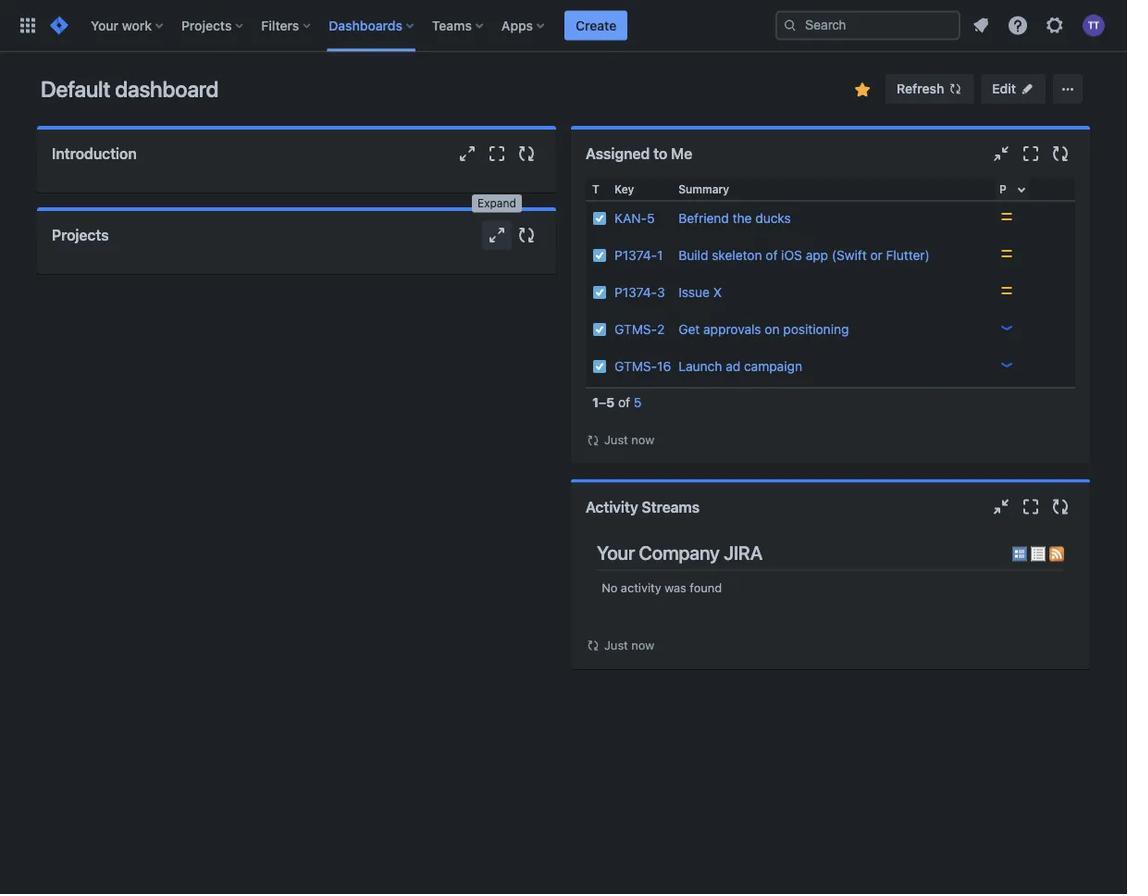 Task type: vqa. For each thing, say whether or not it's contained in the screenshot.
the middle management
no



Task type: describe. For each thing, give the bounding box(es) containing it.
1 – 5 of 5
[[592, 395, 642, 410]]

gtms- for 16
[[615, 359, 657, 374]]

now for activity
[[632, 638, 655, 652]]

p
[[1000, 182, 1007, 195]]

refresh introduction image
[[516, 143, 538, 165]]

an arrow curved in a circular way on the button that refreshes the dashboard image for activity
[[586, 638, 601, 653]]

gtms-16 link
[[615, 359, 671, 374]]

your for your work
[[91, 18, 119, 33]]

refresh button
[[886, 74, 974, 104]]

default dashboard
[[41, 76, 219, 102]]

company
[[639, 542, 720, 564]]

create button
[[565, 11, 628, 40]]

build skeleton of ios app (swift or flutter)
[[679, 248, 930, 263]]

notifications image
[[970, 14, 992, 37]]

more dashboard actions image
[[1057, 78, 1079, 100]]

flutter)
[[886, 248, 930, 263]]

p1374-1
[[615, 248, 663, 263]]

teams button
[[427, 11, 491, 40]]

task image for p1374-3
[[592, 285, 607, 300]]

gtms-2 link
[[615, 322, 665, 337]]

star default dashboard image
[[852, 79, 874, 101]]

–
[[599, 395, 606, 410]]

appswitcher icon image
[[17, 14, 39, 37]]

or
[[871, 248, 883, 263]]

now for assigned
[[632, 433, 655, 447]]

expand introduction image
[[456, 143, 479, 165]]

refresh image
[[948, 81, 963, 96]]

p1374-3
[[615, 285, 665, 300]]

launch
[[679, 359, 722, 374]]

befriend
[[679, 211, 729, 226]]

positioning
[[783, 322, 849, 337]]

skeleton
[[712, 248, 762, 263]]

2
[[657, 322, 665, 337]]

expand projects image
[[486, 224, 508, 246]]

0 vertical spatial of
[[766, 248, 778, 263]]

issue x link
[[679, 285, 722, 300]]

ios
[[781, 248, 802, 263]]

projects button
[[176, 11, 250, 40]]

p1374- for 3
[[615, 285, 657, 300]]

summary
[[679, 182, 730, 195]]

gtms- for 2
[[615, 322, 657, 337]]

(swift
[[832, 248, 867, 263]]

medium image for issue x
[[1000, 283, 1015, 298]]

minimize activity streams image
[[990, 496, 1013, 518]]

16
[[657, 359, 671, 374]]

maximize introduction image
[[486, 143, 508, 165]]

launch ad campaign link
[[679, 359, 803, 374]]

no
[[602, 581, 618, 595]]

your work
[[91, 18, 152, 33]]

edit
[[993, 81, 1016, 96]]

filters
[[261, 18, 299, 33]]

x
[[713, 285, 722, 300]]

get approvals on positioning
[[679, 322, 849, 337]]

2 horizontal spatial 5
[[647, 211, 655, 226]]

p1374- for 1
[[615, 248, 657, 263]]

task image for kan-5
[[592, 211, 607, 226]]

t
[[592, 182, 600, 195]]

task image for p1374-1
[[592, 248, 607, 263]]

expand tooltip
[[472, 194, 522, 213]]

your company jira
[[597, 542, 763, 564]]

get approvals on positioning link
[[679, 322, 849, 337]]

assigned
[[586, 145, 650, 162]]

befriend the ducks
[[679, 211, 791, 226]]

refresh projects image
[[516, 224, 538, 246]]

apps
[[502, 18, 533, 33]]

ducks
[[756, 211, 791, 226]]

refresh activity streams image
[[1050, 496, 1072, 518]]

p1374-3 link
[[615, 285, 665, 300]]

just for activity
[[604, 638, 628, 652]]

low image for get approvals on positioning
[[1000, 320, 1015, 335]]

1 horizontal spatial 5
[[634, 395, 642, 410]]

kan-5
[[615, 211, 655, 226]]

your work button
[[85, 11, 170, 40]]

projects inside "popup button"
[[181, 18, 232, 33]]



Task type: locate. For each thing, give the bounding box(es) containing it.
dashboards button
[[323, 11, 421, 40]]

your profile and settings image
[[1083, 14, 1105, 37]]

no activity was found
[[602, 581, 722, 595]]

activity
[[586, 498, 638, 516]]

help image
[[1007, 14, 1029, 37]]

1 vertical spatial low image
[[1000, 357, 1015, 372]]

5 up p1374-1 link at top right
[[647, 211, 655, 226]]

5 right – on the top
[[634, 395, 642, 410]]

medium image for build skeleton of ios app (swift or flutter)
[[1000, 246, 1015, 261]]

maximize activity streams image
[[1020, 496, 1042, 518]]

4 task image from the top
[[592, 322, 607, 337]]

0 vertical spatial 1
[[657, 248, 663, 263]]

apps button
[[496, 11, 552, 40]]

gtms-2
[[615, 322, 665, 337]]

gtms- down p1374-3
[[615, 322, 657, 337]]

medium image
[[1000, 209, 1015, 224]]

0 vertical spatial just
[[604, 433, 628, 447]]

default
[[41, 76, 110, 102]]

1 just now from the top
[[604, 433, 655, 447]]

projects down introduction
[[52, 226, 109, 244]]

0 horizontal spatial of
[[618, 395, 630, 410]]

work
[[122, 18, 152, 33]]

maximize assigned to me image
[[1020, 143, 1042, 165]]

0 vertical spatial projects
[[181, 18, 232, 33]]

your left work
[[91, 18, 119, 33]]

an arrow curved in a circular way on the button that refreshes the dashboard image for assigned
[[586, 433, 601, 448]]

edit icon image
[[1020, 81, 1035, 96]]

1 low image from the top
[[1000, 320, 1015, 335]]

settings image
[[1044, 14, 1066, 37]]

an arrow curved in a circular way on the button that refreshes the dashboard image
[[586, 433, 601, 448], [586, 638, 601, 653]]

activity streams region
[[586, 531, 1076, 654]]

ad
[[726, 359, 741, 374]]

refresh
[[897, 81, 944, 96]]

medium image
[[1000, 246, 1015, 261], [1000, 283, 1015, 298]]

1 vertical spatial p1374-
[[615, 285, 657, 300]]

gtms- up 5 link
[[615, 359, 657, 374]]

your inside 'popup button'
[[91, 18, 119, 33]]

task image
[[592, 211, 607, 226], [592, 248, 607, 263], [592, 285, 607, 300], [592, 322, 607, 337]]

low image for launch ad campaign
[[1000, 357, 1015, 372]]

low image
[[1000, 320, 1015, 335], [1000, 357, 1015, 372]]

1 vertical spatial your
[[597, 542, 635, 564]]

2 just from the top
[[604, 638, 628, 652]]

assigned to me
[[586, 145, 692, 162]]

your inside activity streams region
[[597, 542, 635, 564]]

projects right work
[[181, 18, 232, 33]]

kan-
[[615, 211, 647, 226]]

0 vertical spatial your
[[91, 18, 119, 33]]

of left 5 link
[[618, 395, 630, 410]]

1 vertical spatial just
[[604, 638, 628, 652]]

just inside activity streams region
[[604, 638, 628, 652]]

activity streams
[[586, 498, 700, 516]]

dashboards
[[329, 18, 403, 33]]

0 horizontal spatial projects
[[52, 226, 109, 244]]

1 vertical spatial medium image
[[1000, 283, 1015, 298]]

1
[[657, 248, 663, 263], [592, 395, 599, 410]]

0 vertical spatial p1374-
[[615, 248, 657, 263]]

2 medium image from the top
[[1000, 283, 1015, 298]]

gtms-16 launch ad campaign
[[615, 359, 803, 374]]

on
[[765, 322, 780, 337]]

introduction
[[52, 145, 137, 162]]

1 gtms- from the top
[[615, 322, 657, 337]]

task image
[[592, 359, 607, 374]]

2 just now from the top
[[604, 638, 655, 652]]

assigned to me region
[[586, 178, 1076, 449]]

task image left p1374-1
[[592, 248, 607, 263]]

p1374- down kan-5 link
[[615, 248, 657, 263]]

just now inside assigned to me region
[[604, 433, 655, 447]]

teams
[[432, 18, 472, 33]]

0 horizontal spatial 5
[[606, 395, 615, 410]]

issue x
[[679, 285, 722, 300]]

of
[[766, 248, 778, 263], [618, 395, 630, 410]]

now down activity
[[632, 638, 655, 652]]

1 left 'build'
[[657, 248, 663, 263]]

2 an arrow curved in a circular way on the button that refreshes the dashboard image from the top
[[586, 638, 601, 653]]

your up the no
[[597, 542, 635, 564]]

get
[[679, 322, 700, 337]]

expand
[[478, 197, 516, 210]]

task image up task image
[[592, 322, 607, 337]]

kan-5 link
[[615, 211, 655, 226]]

just
[[604, 433, 628, 447], [604, 638, 628, 652]]

app
[[806, 248, 829, 263]]

1 down task image
[[592, 395, 599, 410]]

now
[[632, 433, 655, 447], [632, 638, 655, 652]]

create
[[576, 18, 617, 33]]

5 link
[[634, 395, 642, 410]]

1 task image from the top
[[592, 211, 607, 226]]

1 vertical spatial 1
[[592, 395, 599, 410]]

now inside activity streams region
[[632, 638, 655, 652]]

1 vertical spatial now
[[632, 638, 655, 652]]

was
[[665, 581, 687, 595]]

your for your company jira
[[597, 542, 635, 564]]

3
[[657, 285, 665, 300]]

just now down activity
[[604, 638, 655, 652]]

1 vertical spatial of
[[618, 395, 630, 410]]

primary element
[[11, 0, 776, 51]]

me
[[671, 145, 692, 162]]

the
[[733, 211, 752, 226]]

0 vertical spatial just now
[[604, 433, 655, 447]]

1 vertical spatial projects
[[52, 226, 109, 244]]

just now for activity
[[604, 638, 655, 652]]

befriend the ducks link
[[679, 211, 791, 226]]

now inside assigned to me region
[[632, 433, 655, 447]]

build
[[679, 248, 709, 263]]

dashboard
[[115, 76, 219, 102]]

gtms-
[[615, 322, 657, 337], [615, 359, 657, 374]]

2 low image from the top
[[1000, 357, 1015, 372]]

streams
[[642, 498, 700, 516]]

0 horizontal spatial 1
[[592, 395, 599, 410]]

1 vertical spatial an arrow curved in a circular way on the button that refreshes the dashboard image
[[586, 638, 601, 653]]

just for assigned
[[604, 433, 628, 447]]

jira software image
[[48, 14, 70, 37], [48, 14, 70, 37]]

2 now from the top
[[632, 638, 655, 652]]

key
[[615, 182, 634, 195]]

2 task image from the top
[[592, 248, 607, 263]]

1 vertical spatial just now
[[604, 638, 655, 652]]

just now down 5 link
[[604, 433, 655, 447]]

0 vertical spatial medium image
[[1000, 246, 1015, 261]]

task image down t
[[592, 211, 607, 226]]

just inside assigned to me region
[[604, 433, 628, 447]]

just down 1 – 5 of 5
[[604, 433, 628, 447]]

0 horizontal spatial your
[[91, 18, 119, 33]]

filters button
[[256, 11, 318, 40]]

campaign
[[744, 359, 803, 374]]

of left ios
[[766, 248, 778, 263]]

p1374-1 link
[[615, 248, 663, 263]]

3 task image from the top
[[592, 285, 607, 300]]

now down 5 link
[[632, 433, 655, 447]]

0 vertical spatial now
[[632, 433, 655, 447]]

search image
[[783, 18, 798, 33]]

2 gtms- from the top
[[615, 359, 657, 374]]

p1374-
[[615, 248, 657, 263], [615, 285, 657, 300]]

1 horizontal spatial of
[[766, 248, 778, 263]]

2 p1374- from the top
[[615, 285, 657, 300]]

1 an arrow curved in a circular way on the button that refreshes the dashboard image from the top
[[586, 433, 601, 448]]

build skeleton of ios app (swift or flutter) link
[[679, 248, 930, 263]]

issue
[[679, 285, 710, 300]]

found
[[690, 581, 722, 595]]

1 just from the top
[[604, 433, 628, 447]]

5
[[647, 211, 655, 226], [606, 395, 615, 410], [634, 395, 642, 410]]

task image left p1374-3
[[592, 285, 607, 300]]

1 horizontal spatial projects
[[181, 18, 232, 33]]

1 medium image from the top
[[1000, 246, 1015, 261]]

1 horizontal spatial 1
[[657, 248, 663, 263]]

Search field
[[776, 11, 961, 40]]

minimize assigned to me image
[[990, 143, 1013, 165]]

activity
[[621, 581, 662, 595]]

task image for gtms-2
[[592, 322, 607, 337]]

5 left 5 link
[[606, 395, 615, 410]]

approvals
[[704, 322, 761, 337]]

your
[[91, 18, 119, 33], [597, 542, 635, 564]]

1 now from the top
[[632, 433, 655, 447]]

to
[[654, 145, 668, 162]]

just now inside activity streams region
[[604, 638, 655, 652]]

1 p1374- from the top
[[615, 248, 657, 263]]

just now
[[604, 433, 655, 447], [604, 638, 655, 652]]

0 vertical spatial an arrow curved in a circular way on the button that refreshes the dashboard image
[[586, 433, 601, 448]]

jira
[[724, 542, 763, 564]]

just now for assigned
[[604, 433, 655, 447]]

refresh assigned to me image
[[1050, 143, 1072, 165]]

an arrow curved in a circular way on the button that refreshes the dashboard image inside activity streams region
[[586, 638, 601, 653]]

projects
[[181, 18, 232, 33], [52, 226, 109, 244]]

1 horizontal spatial your
[[597, 542, 635, 564]]

banner
[[0, 0, 1127, 52]]

1 vertical spatial gtms-
[[615, 359, 657, 374]]

p1374- down p1374-1 link at top right
[[615, 285, 657, 300]]

edit link
[[981, 74, 1046, 104]]

banner containing your work
[[0, 0, 1127, 52]]

just down the no
[[604, 638, 628, 652]]

0 vertical spatial low image
[[1000, 320, 1015, 335]]

0 vertical spatial gtms-
[[615, 322, 657, 337]]



